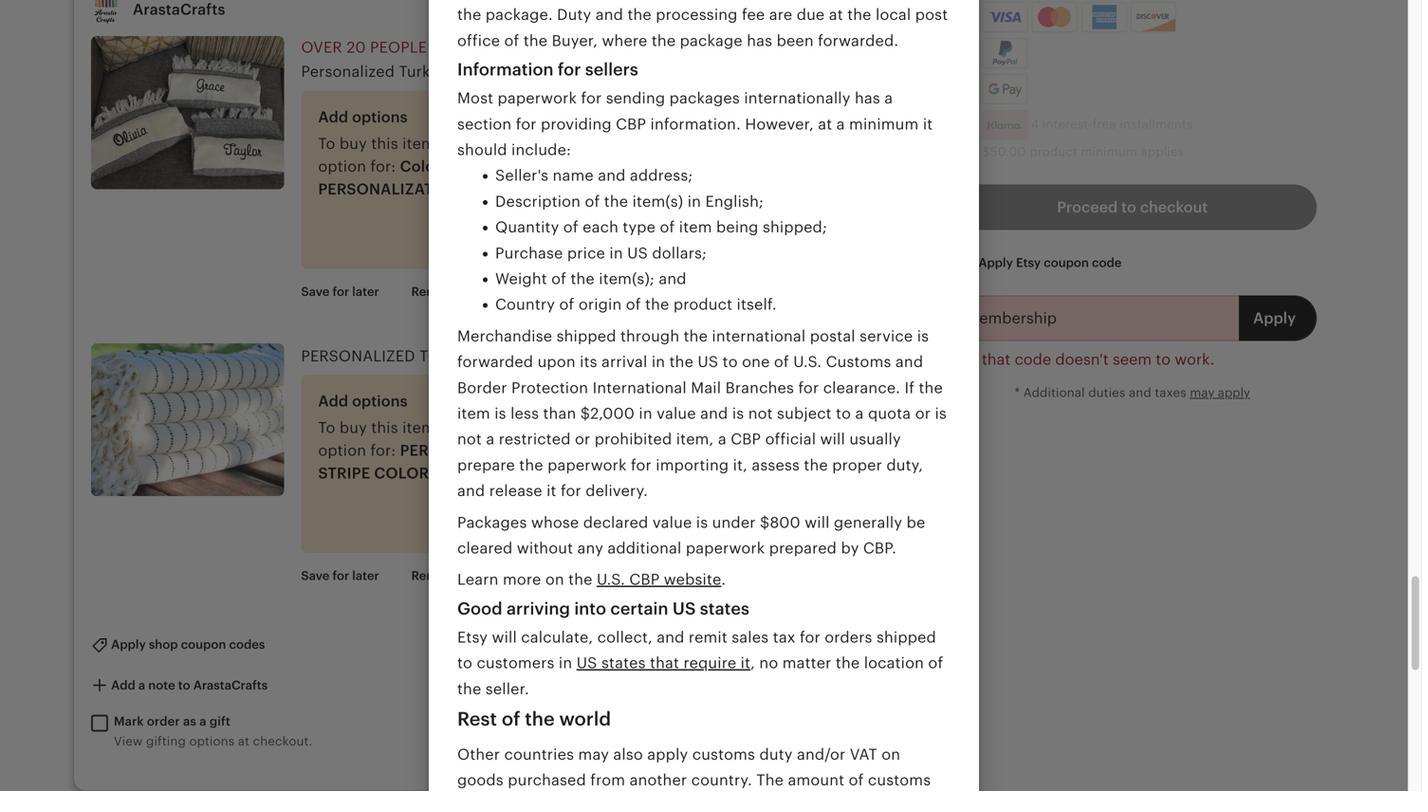 Task type: locate. For each thing, give the bounding box(es) containing it.
cbp inside merchandise shipped through the international postal service is forwarded upon its arrival in the us to one of u.s. customs and border protection international mail branches for clearance. if the item is less than $2,000 in value and is not subject to a quota or is not a restricted or prohibited item, a cbp official will usually prepare the paperwork for importing it, assess the proper duty, and release it for delivery.
[[731, 431, 761, 448]]

paperwork inside merchandise shipped through the international postal service is forwarded upon its arrival in the us to one of u.s. customs and border protection international mail branches for clearance. if the item is less than $2,000 in value and is not subject to a quota or is not a restricted or prohibited item, a cbp official will usually prepare the paperwork for importing it, assess the proper duty, and release it for delivery.
[[548, 457, 627, 474]]

0 vertical spatial paperwork
[[498, 90, 577, 107]]

etsy inside etsy will calculate, collect, and remit sales tax for orders shipped to customers in
[[457, 629, 488, 646]]

most
[[457, 90, 494, 107]]

1 vertical spatial etsy
[[457, 629, 488, 646]]

0 vertical spatial $
[[831, 39, 842, 59]]

and inside etsy will calculate, collect, and remit sales tax for orders shipped to customers in
[[657, 629, 685, 646]]

1 buy from the top
[[340, 135, 367, 152]]

0 horizontal spatial that
[[650, 655, 680, 672]]

must for colour options
[[476, 135, 512, 152]]

hm, that code doesn't seem to work.
[[948, 351, 1215, 368]]

0 horizontal spatial product
[[674, 296, 733, 313]]

1 vertical spatial buy
[[340, 419, 367, 437]]

cleared
[[457, 540, 513, 557]]

must up prepare
[[476, 419, 512, 437]]

buy for colour options and personalization & size .
[[340, 135, 367, 152]]

cbp down sending
[[616, 116, 646, 133]]

may apply button
[[1190, 384, 1251, 402]]

2 an from the top
[[575, 419, 593, 437]]

and down prepare
[[457, 483, 485, 500]]

1 horizontal spatial apply
[[1218, 386, 1251, 400]]

of right location
[[929, 655, 944, 672]]

have
[[431, 39, 472, 56]]

it left 'no' at the bottom of the page
[[741, 655, 751, 672]]

to
[[1122, 199, 1137, 216], [1156, 351, 1171, 368], [723, 354, 738, 371], [836, 405, 851, 422], [457, 655, 473, 672]]

0 horizontal spatial not
[[457, 431, 482, 448]]

0 vertical spatial will
[[820, 431, 846, 448]]

add up "stripe"
[[318, 393, 348, 410]]

0 vertical spatial cbp
[[616, 116, 646, 133]]

0 vertical spatial not
[[748, 405, 773, 422]]

item, inside merchandise shipped through the international postal service is forwarded upon its arrival in the us to one of u.s. customs and border protection international mail branches for clearance. if the item is less than $2,000 in value and is not subject to a quota or is not a restricted or prohibited item, a cbp official will usually prepare the paperwork for importing it, assess the proper duty, and release it for delivery.
[[676, 431, 714, 448]]

will inside merchandise shipped through the international postal service is forwarded upon its arrival in the us to one of u.s. customs and border protection international mail branches for clearance. if the item is less than $2,000 in value and is not subject to a quota or is not a restricted or prohibited item, a cbp official will usually prepare the paperwork for importing it, assess the proper duty, and release it for delivery.
[[820, 431, 846, 448]]

to right seem
[[1156, 351, 1171, 368]]

1 vertical spatial choose
[[517, 419, 571, 437]]

cbp.
[[863, 540, 897, 557]]

cbp inside most paperwork for sending packages internationally has a section for providing cbp information. however, at a minimum it should include: seller's name and address; description of the item(s) in english; quantity of each type of item being shipped; purchase price in us dollars; weight of the item(s); and country of origin of the product itself.
[[616, 116, 646, 133]]

a down 23:19:07
[[837, 116, 845, 133]]

1 horizontal spatial at
[[818, 116, 833, 133]]

value down mail
[[657, 405, 696, 422]]

us up mail
[[698, 354, 719, 371]]

1 vertical spatial options
[[352, 393, 408, 410]]

product left itself.
[[674, 296, 733, 313]]

0 horizontal spatial code
[[1015, 351, 1052, 368]]

2 buy from the top
[[340, 419, 367, 437]]

0 vertical spatial it
[[923, 116, 933, 133]]

proceed
[[1057, 199, 1118, 216]]

1 vertical spatial u.s.
[[597, 571, 625, 589]]

1 vertical spatial cbp
[[731, 431, 761, 448]]

1 vertical spatial value
[[653, 514, 692, 531]]

by
[[841, 540, 859, 557]]

subject
[[777, 405, 832, 422]]

$ up clearance.
[[830, 344, 840, 361]]

1 vertical spatial add
[[318, 393, 348, 410]]

. inside colour options and personalization & size .
[[514, 181, 519, 198]]

0 horizontal spatial .
[[429, 465, 434, 482]]

for: left colour
[[371, 158, 396, 175]]

1 vertical spatial minimum
[[1081, 145, 1138, 159]]

0 horizontal spatial minimum
[[849, 116, 919, 133]]

2 vertical spatial paperwork
[[686, 540, 765, 557]]

apply
[[1218, 386, 1251, 400], [648, 746, 688, 764]]

add options down 20
[[318, 109, 408, 126]]

and inside colour options and personalization & size .
[[518, 158, 546, 175]]

duty
[[760, 746, 793, 764]]

0 vertical spatial you
[[444, 135, 471, 152]]

0 vertical spatial that
[[982, 351, 1011, 368]]

personalization
[[318, 181, 462, 198], [400, 442, 544, 459]]

$ for 15.90
[[830, 344, 840, 361]]

paperwork inside most paperwork for sending packages internationally has a section for providing cbp information. however, at a minimum it should include: seller's name and address; description of the item(s) in english; quantity of each type of item being shipped; purchase price in us dollars; weight of the item(s); and country of origin of the product itself.
[[498, 90, 577, 107]]

name
[[553, 167, 594, 184]]

one
[[742, 354, 770, 371]]

1 horizontal spatial code
[[1092, 256, 1122, 270]]

, no matter the location of the seller.
[[457, 655, 944, 698]]

item inside most paperwork for sending packages internationally has a section for providing cbp information. however, at a minimum it should include: seller's name and address; description of the item(s) in english; quantity of each type of item being shipped; purchase price in us dollars; weight of the item(s); and country of origin of the product itself.
[[679, 219, 712, 236]]

1 an from the top
[[575, 135, 593, 152]]

of down vat
[[849, 772, 864, 789]]

must down section
[[476, 135, 512, 152]]

personalization inside personalization and stripe color .
[[400, 442, 544, 459]]

paperwork down information for sellers
[[498, 90, 577, 107]]

may inside other countries may also apply customs duty and/or vat on goods purchased from another country. the amount of custom
[[578, 746, 609, 764]]

2 vertical spatial .
[[722, 571, 726, 589]]

1 to from the top
[[318, 135, 335, 152]]

0 vertical spatial buy
[[340, 135, 367, 152]]

options for colour options
[[352, 109, 408, 126]]

it left pay in 4 installments image
[[923, 116, 933, 133]]

add options
[[318, 109, 408, 126], [318, 393, 408, 410]]

most paperwork for sending packages internationally has a section for providing cbp information. however, at a minimum it should include: seller's name and address; description of the item(s) in english; quantity of each type of item being shipped; purchase price in us dollars; weight of the item(s); and country of origin of the product itself.
[[457, 90, 933, 313]]

1 horizontal spatial .
[[514, 181, 519, 198]]

$ for 2.65
[[831, 39, 842, 59]]

1 horizontal spatial may
[[1190, 386, 1215, 400]]

0 horizontal spatial shipped
[[557, 328, 616, 345]]

in up information
[[515, 39, 530, 56]]

item, up colour
[[403, 135, 440, 152]]

apply right taxes
[[1218, 386, 1251, 400]]

itself.
[[737, 296, 777, 313]]

in up item(s);
[[610, 245, 623, 262]]

location
[[864, 655, 924, 672]]

choose
[[517, 135, 571, 152], [517, 419, 571, 437]]

1 horizontal spatial on
[[882, 746, 901, 764]]

1 vertical spatial you
[[444, 419, 471, 437]]

shipped up location
[[877, 629, 937, 646]]

0 vertical spatial option
[[318, 158, 366, 175]]

will up customers
[[492, 629, 517, 646]]

apply inside other countries may also apply customs duty and/or vat on goods purchased from another country. the amount of custom
[[648, 746, 688, 764]]

it up whose
[[547, 483, 557, 500]]

,
[[751, 655, 755, 672]]

of left each
[[564, 219, 579, 236]]

paperwork inside packages whose declared value is under $800 will generally be cleared without any additional paperwork prepared by cbp.
[[686, 540, 765, 557]]

the up rest
[[457, 681, 482, 698]]

an right restricted
[[575, 419, 593, 437]]

purchase
[[495, 245, 563, 262]]

is left under
[[696, 514, 708, 531]]

2 horizontal spatial .
[[722, 571, 726, 589]]

of inside other countries may also apply customs duty and/or vat on goods purchased from another country. the amount of custom
[[849, 772, 864, 789]]

0 vertical spatial value
[[657, 405, 696, 422]]

1 add options from the top
[[318, 109, 408, 126]]

customers
[[477, 655, 555, 672]]

item up dollars;
[[679, 219, 712, 236]]

1 horizontal spatial shipped
[[877, 629, 937, 646]]

or right quota
[[916, 405, 931, 422]]

a inside mark order as a gift view gifting options at checkout.
[[199, 715, 207, 729]]

for right tax
[[800, 629, 821, 646]]

1 horizontal spatial states
[[700, 599, 750, 619]]

2 choose from the top
[[517, 419, 571, 437]]

2 for: from the top
[[371, 442, 396, 459]]

etsy down "good"
[[457, 629, 488, 646]]

2 vertical spatial options
[[189, 735, 235, 749]]

code up *
[[1015, 351, 1052, 368]]

0 vertical spatial add
[[318, 109, 348, 126]]

that
[[982, 351, 1011, 368], [650, 655, 680, 672]]

states down collect,
[[602, 655, 646, 672]]

will inside etsy will calculate, collect, and remit sales tax for orders shipped to customers in
[[492, 629, 517, 646]]

0 vertical spatial .
[[514, 181, 519, 198]]

minimum
[[849, 116, 919, 133], [1081, 145, 1138, 159]]

duty,
[[887, 457, 924, 474]]

. up quantity
[[514, 181, 519, 198]]

branches
[[726, 379, 794, 396]]

1 vertical spatial .
[[429, 465, 434, 482]]

2 vertical spatial cbp
[[630, 571, 660, 589]]

cart
[[582, 39, 623, 56]]

on inside other countries may also apply customs duty and/or vat on goods purchased from another country. the amount of custom
[[882, 746, 901, 764]]

0 vertical spatial must
[[476, 135, 512, 152]]

to
[[318, 135, 335, 152], [318, 419, 335, 437]]

1 option from the top
[[318, 158, 366, 175]]

an
[[575, 135, 593, 152], [575, 419, 593, 437]]

apply up another
[[648, 746, 688, 764]]

providing
[[541, 116, 612, 133]]

in down calculate,
[[559, 655, 573, 672]]

2 add from the top
[[318, 393, 348, 410]]

2 vertical spatial it
[[741, 655, 751, 672]]

add down over
[[318, 109, 348, 126]]

add options for colour
[[318, 109, 408, 126]]

to buy this item, you must choose an option for: for &
[[318, 135, 593, 175]]

may up from
[[578, 746, 609, 764]]

2 you from the top
[[444, 419, 471, 437]]

0 vertical spatial this
[[476, 39, 510, 56]]

in right item(s) at the top of page
[[688, 193, 701, 210]]

1 vertical spatial code
[[1015, 351, 1052, 368]]

product inside most paperwork for sending packages internationally has a section for providing cbp information. however, at a minimum it should include: seller's name and address; description of the item(s) in english; quantity of each type of item being shipped; purchase price in us dollars; weight of the item(s); and country of origin of the product itself.
[[674, 296, 733, 313]]

2 to buy this item, you must choose an option for: from the top
[[318, 419, 593, 459]]

0 vertical spatial add options
[[318, 109, 408, 126]]

product down the interest-
[[1030, 145, 1078, 159]]

personalization inside colour options and personalization & size .
[[318, 181, 462, 198]]

to right proceed at right top
[[1122, 199, 1137, 216]]

not down branches
[[748, 405, 773, 422]]

rest of the world
[[457, 708, 611, 730]]

sellers
[[585, 60, 639, 79]]

value inside packages whose declared value is under $800 will generally be cleared without any additional paperwork prepared by cbp.
[[653, 514, 692, 531]]

1 you from the top
[[444, 135, 471, 152]]

1 vertical spatial an
[[575, 419, 593, 437]]

to buy this item, you must choose an option for: for .
[[318, 419, 593, 459]]

u.s. up the "good arriving into certain us states"
[[597, 571, 625, 589]]

0 horizontal spatial etsy
[[457, 629, 488, 646]]

in inside etsy will calculate, collect, and remit sales tax for orders shipped to customers in
[[559, 655, 573, 672]]

choose down protection
[[517, 419, 571, 437]]

1 vertical spatial $
[[830, 344, 840, 361]]

add for colour options and personalization & size .
[[318, 109, 348, 126]]

mail
[[691, 379, 721, 396]]

0 horizontal spatial may
[[578, 746, 609, 764]]

0 horizontal spatial states
[[602, 655, 646, 672]]

will
[[820, 431, 846, 448], [805, 514, 830, 531], [492, 629, 517, 646]]

2 option from the top
[[318, 442, 366, 459]]

1 vertical spatial that
[[650, 655, 680, 672]]

2 must from the top
[[476, 419, 512, 437]]

apply etsy coupon code
[[979, 256, 1122, 270]]

and
[[518, 158, 546, 175], [598, 167, 626, 184], [659, 270, 687, 288], [896, 354, 924, 371], [1129, 386, 1152, 400], [700, 405, 728, 422], [548, 442, 576, 459], [457, 483, 485, 500], [657, 629, 685, 646]]

in down through
[[652, 354, 665, 371]]

this up colour options and personalization & size .
[[371, 135, 398, 152]]

must
[[476, 135, 512, 152], [476, 419, 512, 437]]

20
[[347, 39, 366, 56]]

and down than
[[548, 442, 576, 459]]

1 horizontal spatial that
[[982, 351, 1011, 368]]

the up mail
[[670, 354, 694, 371]]

0 vertical spatial choose
[[517, 135, 571, 152]]

item, up personalization and stripe color .
[[403, 419, 440, 437]]

item(s);
[[599, 270, 655, 288]]

1 vertical spatial or
[[575, 431, 591, 448]]

matter
[[783, 655, 832, 672]]

0 vertical spatial shipped
[[557, 328, 616, 345]]

and right name
[[598, 167, 626, 184]]

1 vertical spatial it
[[547, 483, 557, 500]]

customs and tax info dialog
[[0, 0, 1423, 791]]

for down prohibited
[[631, 457, 652, 474]]

sale ends in 23:19:07
[[753, 86, 880, 100]]

that right hm,
[[982, 351, 1011, 368]]

0 vertical spatial on
[[546, 571, 564, 589]]

0 horizontal spatial it
[[547, 483, 557, 500]]

options up the color
[[352, 393, 408, 410]]

mark order as a gift view gifting options at checkout.
[[114, 715, 313, 749]]

arastacrafts image
[[91, 0, 121, 25]]

options up colour
[[352, 109, 408, 126]]

2 add options from the top
[[318, 393, 408, 410]]

information
[[457, 60, 554, 79]]

1 to buy this item, you must choose an option for: from the top
[[318, 135, 593, 175]]

doesn't
[[1056, 351, 1109, 368]]

0 vertical spatial u.s.
[[794, 354, 822, 371]]

is left less
[[495, 405, 506, 422]]

1 vertical spatial on
[[882, 746, 901, 764]]

sales
[[732, 629, 769, 646]]

1 vertical spatial for:
[[371, 442, 396, 459]]

us down type
[[627, 245, 648, 262]]

0 horizontal spatial at
[[238, 735, 250, 749]]

product
[[1030, 145, 1078, 159], [674, 296, 733, 313]]

you for &
[[444, 135, 471, 152]]

0 vertical spatial for:
[[371, 158, 396, 175]]

1 vertical spatial to buy this item, you must choose an option for:
[[318, 419, 593, 459]]

code right "coupon" in the right top of the page
[[1092, 256, 1122, 270]]

2 horizontal spatial it
[[923, 116, 933, 133]]

you up personalization and stripe color .
[[444, 419, 471, 437]]

dollars;
[[652, 245, 707, 262]]

and left taxes
[[1129, 386, 1152, 400]]

states up remit
[[700, 599, 750, 619]]

Enter code text field
[[948, 296, 1239, 341]]

good
[[457, 599, 503, 619]]

cbp up 'it,'
[[731, 431, 761, 448]]

customs
[[693, 746, 755, 764]]

1 must from the top
[[476, 135, 512, 152]]

1 choose from the top
[[517, 135, 571, 152]]

for
[[558, 60, 581, 79], [581, 90, 602, 107], [516, 116, 537, 133], [799, 379, 819, 396], [631, 457, 652, 474], [561, 483, 582, 500], [800, 629, 821, 646]]

1 horizontal spatial etsy
[[1016, 256, 1041, 270]]

price
[[567, 245, 605, 262]]

. down packages whose declared value is under $800 will generally be cleared without any additional paperwork prepared by cbp.
[[722, 571, 726, 589]]

it inside most paperwork for sending packages internationally has a section for providing cbp information. however, at a minimum it should include: seller's name and address; description of the item(s) in english; quantity of each type of item being shipped; purchase price in us dollars; weight of the item(s); and country of origin of the product itself.
[[923, 116, 933, 133]]

15.90
[[840, 344, 880, 361]]

1 vertical spatial shipped
[[877, 629, 937, 646]]

usually
[[850, 431, 901, 448]]

personalization up release on the bottom of page
[[400, 442, 544, 459]]

0 vertical spatial item
[[679, 219, 712, 236]]

minimum down 4 interest-free installments
[[1081, 145, 1138, 159]]

of down seller. at the left bottom of the page
[[502, 708, 520, 730]]

be
[[907, 514, 926, 531]]

minimum down has
[[849, 116, 919, 133]]

us inside most paperwork for sending packages internationally has a section for providing cbp information. however, at a minimum it should include: seller's name and address; description of the item(s) in english; quantity of each type of item being shipped; purchase price in us dollars; weight of the item(s); and country of origin of the product itself.
[[627, 245, 648, 262]]

2 vertical spatial will
[[492, 629, 517, 646]]

other countries may also apply customs duty and/or vat on goods purchased from another country. the amount of custom
[[457, 746, 946, 791]]

information for sellers
[[457, 60, 639, 79]]

*
[[1015, 386, 1020, 400]]

1 vertical spatial personalization
[[400, 442, 544, 459]]

1 vertical spatial may
[[578, 746, 609, 764]]

a right as
[[199, 715, 207, 729]]

on right the more
[[546, 571, 564, 589]]

of up each
[[585, 193, 600, 210]]

on right vat
[[882, 746, 901, 764]]

minimum inside most paperwork for sending packages internationally has a section for providing cbp information. however, at a minimum it should include: seller's name and address; description of the item(s) in english; quantity of each type of item being shipped; purchase price in us dollars; weight of the item(s); and country of origin of the product itself.
[[849, 116, 919, 133]]

at inside most paperwork for sending packages internationally has a section for providing cbp information. however, at a minimum it should include: seller's name and address; description of the item(s) in english; quantity of each type of item being shipped; purchase price in us dollars; weight of the item(s); and country of origin of the product itself.
[[818, 116, 833, 133]]

1 for: from the top
[[371, 158, 396, 175]]

to left one
[[723, 354, 738, 371]]

shipped up its
[[557, 328, 616, 345]]

1 vertical spatial at
[[238, 735, 250, 749]]

0 vertical spatial code
[[1092, 256, 1122, 270]]

to buy this item, you must choose an option for:
[[318, 135, 593, 175], [318, 419, 593, 459]]

1 horizontal spatial or
[[916, 405, 931, 422]]

0 vertical spatial etsy
[[1016, 256, 1041, 270]]

sale
[[753, 86, 779, 100]]

world
[[559, 708, 611, 730]]

item,
[[403, 135, 440, 152], [403, 419, 440, 437], [676, 431, 714, 448]]

0 horizontal spatial on
[[546, 571, 564, 589]]

states
[[700, 599, 750, 619], [602, 655, 646, 672]]

etsy inside dropdown button
[[1016, 256, 1041, 270]]

for up providing
[[581, 90, 602, 107]]

duties
[[1089, 386, 1126, 400]]

a
[[885, 90, 893, 107], [837, 116, 845, 133], [856, 405, 864, 422], [486, 431, 495, 448], [718, 431, 727, 448], [199, 715, 207, 729]]

at inside mark order as a gift view gifting options at checkout.
[[238, 735, 250, 749]]

the up the countries
[[525, 708, 555, 730]]

item inside merchandise shipped through the international postal service is forwarded upon its arrival in the us to one of u.s. customs and border protection international mail branches for clearance. if the item is less than $2,000 in value and is not subject to a quota or is not a restricted or prohibited item, a cbp official will usually prepare the paperwork for importing it, assess the proper duty, and release it for delivery.
[[457, 405, 490, 422]]

additional
[[1024, 386, 1085, 400]]

1 horizontal spatial product
[[1030, 145, 1078, 159]]

$2,000
[[581, 405, 635, 422]]

this for colour options
[[371, 135, 398, 152]]

it
[[923, 116, 933, 133], [547, 483, 557, 500], [741, 655, 751, 672]]

that left the require on the bottom
[[650, 655, 680, 672]]

0 vertical spatial apply
[[1218, 386, 1251, 400]]

1 horizontal spatial item
[[679, 219, 712, 236]]

and/or
[[797, 746, 846, 764]]

and up us states that require it link
[[657, 629, 685, 646]]

to inside button
[[1122, 199, 1137, 216]]

1 vertical spatial product
[[674, 296, 733, 313]]

code
[[1092, 256, 1122, 270], [1015, 351, 1052, 368]]

0 vertical spatial personalization
[[318, 181, 462, 198]]

to left customers
[[457, 655, 473, 672]]

1 add from the top
[[318, 109, 348, 126]]

0 vertical spatial at
[[818, 116, 833, 133]]

$50.00
[[983, 145, 1026, 159]]

1 vertical spatial to
[[318, 419, 335, 437]]

border
[[457, 379, 507, 396]]

for: for personalization
[[371, 442, 396, 459]]

to inside etsy will calculate, collect, and remit sales tax for orders shipped to customers in
[[457, 655, 473, 672]]

1 vertical spatial item
[[457, 405, 490, 422]]

* additional duties and taxes may apply
[[1015, 386, 1251, 400]]

an down providing
[[575, 135, 593, 152]]

calculate,
[[521, 629, 593, 646]]

it,
[[733, 457, 748, 474]]

options inside mark order as a gift view gifting options at checkout.
[[189, 735, 235, 749]]

item, for colour
[[403, 135, 440, 152]]

applies
[[1141, 145, 1184, 159]]

without
[[517, 540, 573, 557]]

1 horizontal spatial not
[[748, 405, 773, 422]]

or down than
[[575, 431, 591, 448]]

2 to from the top
[[318, 419, 335, 437]]

$50.00 product minimum applies
[[983, 145, 1184, 159]]

1 vertical spatial add options
[[318, 393, 408, 410]]

1 vertical spatial states
[[602, 655, 646, 672]]

1 vertical spatial option
[[318, 442, 366, 459]]



Task type: vqa. For each thing, say whether or not it's contained in the screenshot.
minimum within MOST PAPERWORK FOR SENDING PACKAGES INTERNATIONALLY HAS A SECTION FOR PROVIDING CBP INFORMATION. HOWEVER, AT A MINIMUM IT SHOULD INCLUDE: SELLER'S NAME AND ADDRESS; DESCRIPTION OF THE ITEM(S) IN ENGLISH; QUANTITY OF EACH TYPE OF ITEM BEING SHIPPED; PURCHASE PRICE IN US DOLLARS; WEIGHT OF THE ITEM(S); AND COUNTRY OF ORIGIN OF THE PRODUCT ITSELF.
yes



Task type: describe. For each thing, give the bounding box(es) containing it.
color
[[374, 465, 429, 482]]

item, for personalization
[[403, 419, 440, 437]]

a right has
[[885, 90, 893, 107]]

country.
[[692, 772, 753, 789]]

has
[[855, 90, 881, 107]]

coupon
[[1044, 256, 1089, 270]]

mark
[[114, 715, 144, 729]]

proceed to checkout button
[[948, 185, 1317, 230]]

certain
[[611, 599, 669, 619]]

us inside merchandise shipped through the international postal service is forwarded upon its arrival in the us to one of u.s. customs and border protection international mail branches for clearance. if the item is less than $2,000 in value and is not subject to a quota or is not a restricted or prohibited item, a cbp official will usually prepare the paperwork for importing it, assess the proper duty, and release it for delivery.
[[698, 354, 719, 371]]

packages
[[670, 90, 740, 107]]

apply
[[979, 256, 1013, 270]]

to for colour options and personalization & size .
[[318, 135, 335, 152]]

amount
[[788, 772, 845, 789]]

website
[[664, 571, 722, 589]]

choose for colour options
[[517, 135, 571, 152]]

restricted
[[499, 431, 571, 448]]

origin
[[579, 296, 622, 313]]

23:19:07
[[829, 86, 880, 100]]

generally
[[834, 514, 903, 531]]

also
[[613, 746, 643, 764]]

additional
[[608, 540, 682, 557]]

buy for personalization and stripe color .
[[340, 419, 367, 437]]

in right ends
[[815, 86, 826, 100]]

and down mail
[[700, 405, 728, 422]]

personalized turkish beach towel gift unique, bachelorette bridesmaid proposal wedding gift towel, monogrammed towels, unique christmas gift image
[[91, 36, 284, 189]]

0 vertical spatial or
[[916, 405, 931, 422]]

its
[[580, 354, 598, 371]]

the down restricted
[[519, 457, 543, 474]]

to for personalization and stripe color .
[[318, 419, 335, 437]]

etsy will calculate, collect, and remit sales tax for orders shipped to customers in
[[457, 629, 937, 672]]

delivery.
[[586, 483, 648, 500]]

their
[[535, 39, 578, 56]]

choose for personalization
[[517, 419, 571, 437]]

will inside packages whose declared value is under $800 will generally be cleared without any additional paperwork prepared by cbp.
[[805, 514, 830, 531]]

of down item(s) at the top of page
[[660, 219, 675, 236]]

purchased
[[508, 772, 586, 789]]

than
[[543, 405, 576, 422]]

0 vertical spatial product
[[1030, 145, 1078, 159]]

of down item(s);
[[626, 296, 641, 313]]

of inside merchandise shipped through the international postal service is forwarded upon its arrival in the us to one of u.s. customs and border protection international mail branches for clearance. if the item is less than $2,000 in value and is not subject to a quota or is not a restricted or prohibited item, a cbp official will usually prepare the paperwork for importing it, assess the proper duty, and release it for delivery.
[[774, 354, 789, 371]]

taxes
[[1155, 386, 1187, 400]]

and up if
[[896, 354, 924, 371]]

official
[[765, 431, 816, 448]]

. inside personalization and stripe color .
[[429, 465, 434, 482]]

apply etsy coupon code button
[[934, 242, 1136, 284]]

an for personalization and stripe color .
[[575, 419, 593, 437]]

for inside etsy will calculate, collect, and remit sales tax for orders shipped to customers in
[[800, 629, 821, 646]]

of inside , no matter the location of the seller.
[[929, 655, 944, 672]]

packages whose declared value is under $800 will generally be cleared without any additional paperwork prepared by cbp.
[[457, 514, 926, 557]]

the right if
[[919, 379, 943, 396]]

american express image
[[1085, 5, 1124, 30]]

the
[[757, 772, 784, 789]]

description
[[495, 193, 581, 210]]

more
[[503, 571, 541, 589]]

proceed to checkout
[[1057, 199, 1208, 216]]

checkout.
[[253, 735, 313, 749]]

add options for personalization
[[318, 393, 408, 410]]

of left origin
[[559, 296, 575, 313]]

value inside merchandise shipped through the international postal service is forwarded upon its arrival in the us to one of u.s. customs and border protection international mail branches for clearance. if the item is less than $2,000 in value and is not subject to a quota or is not a restricted or prohibited item, a cbp official will usually prepare the paperwork for importing it, assess the proper duty, and release it for delivery.
[[657, 405, 696, 422]]

pay in 4 installments image
[[983, 110, 1028, 141]]

protection
[[512, 379, 589, 396]]

mastercard image
[[1035, 5, 1075, 30]]

over
[[301, 39, 342, 56]]

code inside dropdown button
[[1092, 256, 1122, 270]]

0 horizontal spatial or
[[575, 431, 591, 448]]

you for .
[[444, 419, 471, 437]]

0 vertical spatial may
[[1190, 386, 1215, 400]]

options for personalization
[[352, 393, 408, 410]]

$800
[[760, 514, 801, 531]]

the up through
[[645, 296, 669, 313]]

arrival
[[602, 354, 648, 371]]

us down calculate,
[[577, 655, 597, 672]]

us down website
[[673, 599, 696, 619]]

as
[[183, 715, 196, 729]]

google pay image
[[983, 75, 1027, 104]]

item(s)
[[633, 193, 684, 210]]

0 horizontal spatial u.s.
[[597, 571, 625, 589]]

a down clearance.
[[856, 405, 864, 422]]

is right quota
[[935, 405, 947, 422]]

international
[[712, 328, 806, 345]]

&
[[466, 181, 477, 198]]

option for colour options and personalization & size .
[[318, 158, 366, 175]]

this for personalization
[[371, 419, 398, 437]]

u.s. cbp website link
[[597, 571, 722, 589]]

countries
[[504, 746, 574, 764]]

1 horizontal spatial minimum
[[1081, 145, 1138, 159]]

packages
[[457, 514, 527, 531]]

internationally
[[744, 90, 851, 107]]

less
[[511, 405, 539, 422]]

for up subject
[[799, 379, 819, 396]]

work.
[[1175, 351, 1215, 368]]

remit
[[689, 629, 728, 646]]

assess
[[752, 457, 800, 474]]

for down 'their'
[[558, 60, 581, 79]]

address;
[[630, 167, 693, 184]]

the down official
[[804, 457, 828, 474]]

shipped inside etsy will calculate, collect, and remit sales tax for orders shipped to customers in
[[877, 629, 937, 646]]

is right service
[[917, 328, 929, 345]]

0 vertical spatial states
[[700, 599, 750, 619]]

is down branches
[[732, 405, 744, 422]]

us states that require it
[[577, 655, 751, 672]]

of right the weight at left top
[[552, 270, 567, 288]]

stripe
[[318, 465, 370, 482]]

1 vertical spatial not
[[457, 431, 482, 448]]

shipped inside merchandise shipped through the international postal service is forwarded upon its arrival in the us to one of u.s. customs and border protection international mail branches for clearance. if the item is less than $2,000 in value and is not subject to a quota or is not a restricted or prohibited item, a cbp official will usually prepare the paperwork for importing it, assess the proper duty, and release it for delivery.
[[557, 328, 616, 345]]

a up importing
[[718, 431, 727, 448]]

declared
[[583, 514, 649, 531]]

2.65
[[842, 39, 880, 59]]

quantity
[[495, 219, 559, 236]]

tax
[[773, 629, 796, 646]]

proper
[[832, 457, 883, 474]]

it inside merchandise shipped through the international postal service is forwarded upon its arrival in the us to one of u.s. customs and border protection international mail branches for clearance. if the item is less than $2,000 in value and is not subject to a quota or is not a restricted or prohibited item, a cbp official will usually prepare the paperwork for importing it, assess the proper duty, and release it for delivery.
[[547, 483, 557, 500]]

$ 15.90
[[830, 344, 880, 361]]

the down orders
[[836, 655, 860, 672]]

the up each
[[604, 193, 628, 210]]

the right through
[[684, 328, 708, 345]]

option for personalization and stripe color .
[[318, 442, 366, 459]]

to down clearance.
[[836, 405, 851, 422]]

information.
[[651, 116, 741, 133]]

english;
[[706, 193, 764, 210]]

being
[[717, 219, 759, 236]]

personalized turkish beach towel gift unique, monogrammed gift for girls weekend trip,  gift for woman who have everything, christmas gifts image
[[91, 343, 284, 497]]

gifting
[[146, 735, 186, 749]]

from
[[591, 772, 626, 789]]

is inside packages whose declared value is under $800 will generally be cleared without any additional paperwork prepared by cbp.
[[696, 514, 708, 531]]

customs
[[826, 354, 892, 371]]

1 horizontal spatial it
[[741, 655, 751, 672]]

installments
[[1120, 117, 1193, 132]]

paypal image
[[985, 41, 1025, 66]]

us states that require it link
[[577, 655, 751, 672]]

vat
[[850, 746, 878, 764]]

for up whose
[[561, 483, 582, 500]]

that inside customs and tax info 'dialog'
[[650, 655, 680, 672]]

prohibited
[[595, 431, 672, 448]]

free
[[1093, 117, 1117, 132]]

the down the price
[[571, 270, 595, 288]]

for up include:
[[516, 116, 537, 133]]

a up prepare
[[486, 431, 495, 448]]

must for personalization
[[476, 419, 512, 437]]

and down dollars;
[[659, 270, 687, 288]]

size
[[481, 181, 514, 198]]

discover image
[[1132, 6, 1176, 32]]

should
[[457, 141, 507, 159]]

4 interest-free installments
[[1028, 117, 1193, 132]]

into
[[574, 599, 606, 619]]

ends
[[782, 86, 811, 100]]

whose
[[531, 514, 579, 531]]

u.s. inside merchandise shipped through the international postal service is forwarded upon its arrival in the us to one of u.s. customs and border protection international mail branches for clearance. if the item is less than $2,000 in value and is not subject to a quota or is not a restricted or prohibited item, a cbp official will usually prepare the paperwork for importing it, assess the proper duty, and release it for delivery.
[[794, 354, 822, 371]]

no
[[760, 655, 779, 672]]

colour
[[400, 158, 451, 175]]

add for personalization and stripe color .
[[318, 393, 348, 410]]

visa image
[[989, 9, 1021, 26]]

for: for colour options
[[371, 158, 396, 175]]

the up into at the bottom
[[569, 571, 593, 589]]

country
[[495, 296, 555, 313]]

sending
[[606, 90, 665, 107]]

in down international
[[639, 405, 653, 422]]

. inside customs and tax info 'dialog'
[[722, 571, 726, 589]]

an for colour options and personalization & size .
[[575, 135, 593, 152]]

gift
[[210, 715, 231, 729]]

colour options and personalization & size .
[[318, 158, 546, 198]]

and inside personalization and stripe color .
[[548, 442, 576, 459]]



